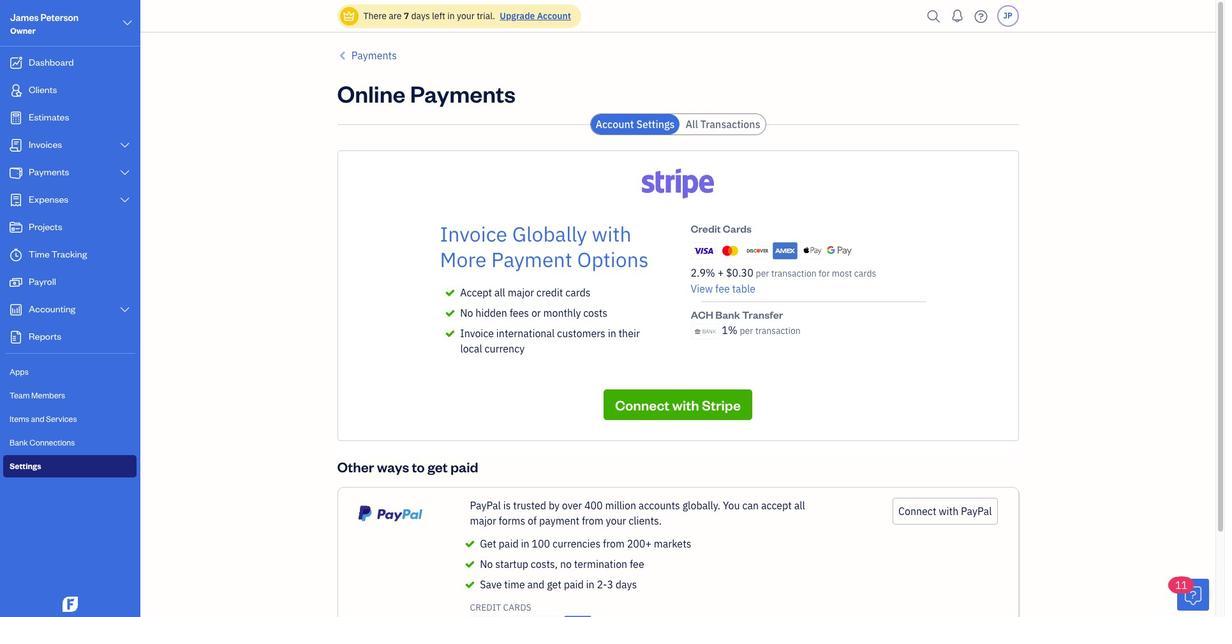 Task type: locate. For each thing, give the bounding box(es) containing it.
2 horizontal spatial with
[[939, 505, 959, 518]]

1 vertical spatial fee
[[630, 558, 644, 571]]

fee down 200+
[[630, 558, 644, 571]]

by
[[549, 500, 560, 512]]

0 vertical spatial get
[[428, 458, 448, 476]]

with for connect with paypal
[[939, 505, 959, 518]]

paypal inside paypal is trusted by over 400 million accounts globally. you can accept all major forms of payment from your clients.
[[470, 500, 501, 512]]

0 vertical spatial invoice
[[440, 221, 507, 248]]

transaction down "american express" "icon"
[[771, 268, 817, 279]]

no startup costs, no termination fee
[[480, 558, 644, 571]]

1 horizontal spatial payments
[[351, 49, 397, 62]]

1 vertical spatial transaction
[[755, 325, 801, 337]]

and inside main element
[[31, 414, 44, 424]]

0 horizontal spatial major
[[470, 515, 496, 528]]

major up the fees
[[508, 287, 534, 299]]

search image
[[924, 7, 944, 26]]

1 vertical spatial settings
[[10, 461, 41, 472]]

team members
[[10, 391, 65, 401]]

termination
[[574, 558, 627, 571]]

1 horizontal spatial major
[[508, 287, 534, 299]]

0 horizontal spatial connect
[[615, 396, 670, 414]]

days right '3'
[[616, 579, 637, 592]]

visa image
[[691, 242, 716, 260]]

0 horizontal spatial all
[[494, 287, 505, 299]]

+
[[718, 267, 724, 279]]

settings down bank connections
[[10, 461, 41, 472]]

0 horizontal spatial with
[[592, 221, 632, 248]]

apps
[[10, 367, 29, 377]]

fee
[[715, 283, 730, 295], [630, 558, 644, 571]]

accounts
[[639, 500, 680, 512]]

items
[[10, 414, 29, 424]]

transaction inside 1% per transaction
[[755, 325, 801, 337]]

crown image
[[342, 9, 356, 23]]

1 vertical spatial cards
[[566, 287, 591, 299]]

apple pay image
[[800, 243, 825, 260]]

with inside button
[[672, 396, 699, 414]]

of
[[528, 515, 537, 528]]

1 vertical spatial per
[[740, 325, 753, 337]]

with inside button
[[939, 505, 959, 518]]

0 horizontal spatial no
[[460, 307, 473, 320]]

connect inside button
[[899, 505, 937, 518]]

1 horizontal spatial your
[[606, 515, 626, 528]]

get for and
[[547, 579, 562, 592]]

more
[[440, 246, 487, 273]]

0 vertical spatial settings
[[636, 118, 675, 131]]

your inside paypal is trusted by over 400 million accounts globally. you can accept all major forms of payment from your clients.
[[606, 515, 626, 528]]

1 horizontal spatial bank
[[716, 308, 740, 322]]

transaction down the transfer
[[755, 325, 801, 337]]

1 vertical spatial major
[[470, 515, 496, 528]]

1 vertical spatial your
[[606, 515, 626, 528]]

credit
[[470, 602, 501, 614]]

bank image
[[691, 324, 719, 339]]

accept
[[761, 500, 792, 512]]

there are 7 days left in your trial. upgrade account
[[363, 10, 571, 22]]

1 horizontal spatial settings
[[636, 118, 675, 131]]

1 horizontal spatial paypal
[[961, 505, 992, 518]]

0 vertical spatial account
[[537, 10, 571, 22]]

0 horizontal spatial paid
[[451, 458, 478, 476]]

customers
[[557, 327, 606, 340]]

get right to
[[428, 458, 448, 476]]

0 horizontal spatial and
[[31, 414, 44, 424]]

no hidden fees or monthly costs
[[460, 307, 608, 320]]

globally
[[512, 221, 587, 248]]

per inside 2.9% + $0.30 per transaction for most cards view fee table
[[756, 268, 769, 279]]

0 horizontal spatial get
[[428, 458, 448, 476]]

0 vertical spatial no
[[460, 307, 473, 320]]

invoice inside invoice globally with more payment options
[[440, 221, 507, 248]]

paid right to
[[451, 458, 478, 476]]

your down million
[[606, 515, 626, 528]]

0 vertical spatial and
[[31, 414, 44, 424]]

transactions
[[701, 118, 760, 131]]

chevron large down image down payroll link at the top left of the page
[[119, 305, 131, 315]]

you
[[723, 500, 740, 512]]

0 horizontal spatial fee
[[630, 558, 644, 571]]

go to help image
[[971, 7, 991, 26]]

1 horizontal spatial per
[[756, 268, 769, 279]]

1 vertical spatial chevron large down image
[[119, 140, 131, 151]]

0 horizontal spatial per
[[740, 325, 753, 337]]

0 horizontal spatial bank
[[10, 438, 28, 448]]

0 vertical spatial days
[[411, 10, 430, 22]]

invoices
[[29, 138, 62, 151]]

connect inside button
[[615, 396, 670, 414]]

1 vertical spatial connect
[[899, 505, 937, 518]]

0 horizontal spatial account
[[537, 10, 571, 22]]

get paid in 100 currencies from 200+ markets
[[480, 538, 691, 551]]

0 horizontal spatial cards
[[566, 287, 591, 299]]

0 vertical spatial from
[[582, 515, 604, 528]]

days right 7
[[411, 10, 430, 22]]

bank inside main element
[[10, 438, 28, 448]]

invoice up local
[[460, 327, 494, 340]]

2 vertical spatial payments
[[29, 166, 69, 178]]

bank down items
[[10, 438, 28, 448]]

account inside 'button'
[[596, 118, 634, 131]]

no for invoice globally with more payment options
[[460, 307, 473, 320]]

american express image
[[773, 243, 798, 260]]

0 horizontal spatial payments
[[29, 166, 69, 178]]

no down get
[[480, 558, 493, 571]]

cards up monthly
[[566, 287, 591, 299]]

0 horizontal spatial your
[[457, 10, 475, 22]]

there
[[363, 10, 387, 22]]

0 horizontal spatial paypal
[[470, 500, 501, 512]]

chevron large down image inside expenses link
[[119, 195, 131, 205]]

payroll
[[29, 276, 56, 288]]

2 horizontal spatial paid
[[564, 579, 584, 592]]

chevron large down image for invoices
[[119, 140, 131, 151]]

major up get
[[470, 515, 496, 528]]

report image
[[8, 331, 24, 344]]

1 vertical spatial invoice
[[460, 327, 494, 340]]

per right "1%"
[[740, 325, 753, 337]]

clients link
[[3, 78, 137, 104]]

from down 400
[[582, 515, 604, 528]]

invoice
[[440, 221, 507, 248], [460, 327, 494, 340]]

bank up "1%"
[[716, 308, 740, 322]]

1 vertical spatial account
[[596, 118, 634, 131]]

transaction
[[771, 268, 817, 279], [755, 325, 801, 337]]

1 vertical spatial bank
[[10, 438, 28, 448]]

dashboard link
[[3, 50, 137, 77]]

notifications image
[[947, 3, 968, 29]]

can
[[742, 500, 759, 512]]

1 vertical spatial chevron large down image
[[119, 305, 131, 315]]

with
[[592, 221, 632, 248], [672, 396, 699, 414], [939, 505, 959, 518]]

members
[[31, 391, 65, 401]]

1 vertical spatial no
[[480, 558, 493, 571]]

1 horizontal spatial get
[[547, 579, 562, 592]]

2 vertical spatial with
[[939, 505, 959, 518]]

connect with stripe button
[[604, 390, 752, 421]]

in left their
[[608, 327, 616, 340]]

from
[[582, 515, 604, 528], [603, 538, 625, 551]]

jp
[[1003, 11, 1013, 20]]

no
[[460, 307, 473, 320], [480, 558, 493, 571]]

peterson
[[41, 11, 79, 24]]

startup
[[495, 558, 528, 571]]

most
[[832, 268, 852, 279]]

save time and get paid in 2-3 days
[[480, 579, 637, 592]]

expense image
[[8, 194, 24, 207]]

chevron large down image
[[119, 168, 131, 178], [119, 305, 131, 315]]

1 vertical spatial paid
[[499, 538, 519, 551]]

clients.
[[629, 515, 662, 528]]

payments
[[351, 49, 397, 62], [410, 78, 516, 108], [29, 166, 69, 178]]

all up hidden
[[494, 287, 505, 299]]

2 chevron large down image from the top
[[119, 305, 131, 315]]

with inside invoice globally with more payment options
[[592, 221, 632, 248]]

resource center badge image
[[1177, 579, 1209, 611]]

discover image
[[745, 243, 770, 260]]

get down "no startup costs, no termination fee"
[[547, 579, 562, 592]]

in right left on the left top
[[448, 10, 455, 22]]

are
[[389, 10, 402, 22]]

all transactions
[[686, 118, 760, 131]]

1 horizontal spatial days
[[616, 579, 637, 592]]

0 vertical spatial per
[[756, 268, 769, 279]]

0 vertical spatial chevron large down image
[[119, 168, 131, 178]]

2 horizontal spatial payments
[[410, 78, 516, 108]]

paid down no
[[564, 579, 584, 592]]

no down the accept
[[460, 307, 473, 320]]

0 vertical spatial all
[[494, 287, 505, 299]]

1 horizontal spatial paid
[[499, 538, 519, 551]]

connect
[[615, 396, 670, 414], [899, 505, 937, 518]]

account
[[537, 10, 571, 22], [596, 118, 634, 131]]

per right $0.30 on the right top
[[756, 268, 769, 279]]

0 vertical spatial with
[[592, 221, 632, 248]]

chart image
[[8, 304, 24, 317]]

accounting
[[29, 303, 75, 315]]

all inside paypal is trusted by over 400 million accounts globally. you can accept all major forms of payment from your clients.
[[794, 500, 805, 512]]

all right accept
[[794, 500, 805, 512]]

2 vertical spatial paid
[[564, 579, 584, 592]]

settings link
[[3, 456, 137, 478]]

save
[[480, 579, 502, 592]]

project image
[[8, 221, 24, 234]]

chevron large down image for expenses
[[119, 195, 131, 205]]

all transactions button
[[681, 114, 765, 135]]

1 vertical spatial payments
[[410, 78, 516, 108]]

invoice up the accept
[[440, 221, 507, 248]]

payment image
[[8, 167, 24, 179]]

your
[[457, 10, 475, 22], [606, 515, 626, 528]]

transfer
[[742, 308, 783, 322]]

chevron large down image inside payments link
[[119, 168, 131, 178]]

paid right get
[[499, 538, 519, 551]]

account settings button
[[591, 114, 680, 135]]

in left '100'
[[521, 538, 529, 551]]

paid for other ways to get paid
[[451, 458, 478, 476]]

1 horizontal spatial no
[[480, 558, 493, 571]]

0 vertical spatial payments
[[351, 49, 397, 62]]

2 vertical spatial chevron large down image
[[119, 195, 131, 205]]

items and services link
[[3, 408, 137, 431]]

1 horizontal spatial cards
[[854, 268, 876, 279]]

settings left all at right
[[636, 118, 675, 131]]

get for to
[[428, 458, 448, 476]]

400
[[584, 500, 603, 512]]

chevron large down image
[[122, 15, 133, 31], [119, 140, 131, 151], [119, 195, 131, 205]]

expenses link
[[3, 188, 137, 214]]

invoice inside invoice international customers in their local currency
[[460, 327, 494, 340]]

1 horizontal spatial connect
[[899, 505, 937, 518]]

1 horizontal spatial fee
[[715, 283, 730, 295]]

credit
[[537, 287, 563, 299]]

0 horizontal spatial settings
[[10, 461, 41, 472]]

1 vertical spatial from
[[603, 538, 625, 551]]

0 vertical spatial connect
[[615, 396, 670, 414]]

chevron large down image down invoices link
[[119, 168, 131, 178]]

0 vertical spatial cards
[[854, 268, 876, 279]]

credit
[[691, 222, 721, 235]]

settings inside main element
[[10, 461, 41, 472]]

for
[[819, 268, 830, 279]]

1 horizontal spatial and
[[527, 579, 545, 592]]

chevronleft image
[[337, 48, 349, 63]]

and right time
[[527, 579, 545, 592]]

per inside 1% per transaction
[[740, 325, 753, 337]]

client image
[[8, 84, 24, 97]]

get
[[480, 538, 496, 551]]

2.9% + $0.30 per transaction for most cards view fee table
[[691, 267, 876, 295]]

payments inside main element
[[29, 166, 69, 178]]

1 vertical spatial and
[[527, 579, 545, 592]]

1 vertical spatial with
[[672, 396, 699, 414]]

fee down +
[[715, 283, 730, 295]]

connections
[[30, 438, 75, 448]]

1 vertical spatial get
[[547, 579, 562, 592]]

1 chevron large down image from the top
[[119, 168, 131, 178]]

0 vertical spatial fee
[[715, 283, 730, 295]]

clients
[[29, 84, 57, 96]]

0 vertical spatial paid
[[451, 458, 478, 476]]

from up termination
[[603, 538, 625, 551]]

1 horizontal spatial account
[[596, 118, 634, 131]]

trusted
[[513, 500, 546, 512]]

1 vertical spatial all
[[794, 500, 805, 512]]

paid
[[451, 458, 478, 476], [499, 538, 519, 551], [564, 579, 584, 592]]

in
[[448, 10, 455, 22], [608, 327, 616, 340], [521, 538, 529, 551], [586, 579, 595, 592]]

chevron large down image inside invoices link
[[119, 140, 131, 151]]

apps link
[[3, 361, 137, 384]]

your left the trial.
[[457, 10, 475, 22]]

1 vertical spatial days
[[616, 579, 637, 592]]

payment
[[539, 515, 580, 528]]

cards right the most
[[854, 268, 876, 279]]

transaction inside 2.9% + $0.30 per transaction for most cards view fee table
[[771, 268, 817, 279]]

money image
[[8, 276, 24, 289]]

0 vertical spatial transaction
[[771, 268, 817, 279]]

and right items
[[31, 414, 44, 424]]

1 horizontal spatial with
[[672, 396, 699, 414]]

1 horizontal spatial all
[[794, 500, 805, 512]]

paypal is trusted by over 400 million accounts globally. you can accept all major forms of payment from your clients.
[[470, 500, 805, 528]]



Task type: vqa. For each thing, say whether or not it's contained in the screenshot.
rightmost Payments
yes



Task type: describe. For each thing, give the bounding box(es) containing it.
team
[[10, 391, 30, 401]]

100
[[532, 538, 550, 551]]

main element
[[0, 0, 172, 618]]

james peterson owner
[[10, 11, 79, 36]]

time tracking
[[29, 248, 87, 260]]

invoice international customers in their local currency
[[460, 327, 640, 355]]

from inside paypal is trusted by over 400 million accounts globally. you can accept all major forms of payment from your clients.
[[582, 515, 604, 528]]

11
[[1175, 579, 1188, 592]]

owner
[[10, 26, 36, 36]]

connect for connect with paypal
[[899, 505, 937, 518]]

no for paypal is trusted by over 400 million accounts globally. you can accept all major forms of payment from your clients.
[[480, 558, 493, 571]]

their
[[619, 327, 640, 340]]

bank connections
[[10, 438, 75, 448]]

payments button
[[337, 48, 397, 63]]

200+
[[627, 538, 652, 551]]

0 vertical spatial bank
[[716, 308, 740, 322]]

payments link
[[3, 160, 137, 186]]

estimates link
[[3, 105, 137, 131]]

connect with paypal
[[899, 505, 992, 518]]

time tracking link
[[3, 242, 137, 269]]

paypal inside button
[[961, 505, 992, 518]]

$0.30
[[726, 267, 754, 279]]

estimates
[[29, 111, 69, 123]]

payment
[[491, 246, 572, 273]]

expenses
[[29, 193, 68, 205]]

with for connect with stripe
[[672, 396, 699, 414]]

settings inside 'button'
[[636, 118, 675, 131]]

local
[[460, 343, 482, 355]]

paid for save time and get paid in 2-3 days
[[564, 579, 584, 592]]

services
[[46, 414, 77, 424]]

international
[[496, 327, 555, 340]]

1%
[[722, 324, 738, 337]]

0 horizontal spatial days
[[411, 10, 430, 22]]

major inside paypal is trusted by over 400 million accounts globally. you can accept all major forms of payment from your clients.
[[470, 515, 496, 528]]

or
[[532, 307, 541, 320]]

forms
[[499, 515, 525, 528]]

left
[[432, 10, 445, 22]]

0 vertical spatial chevron large down image
[[122, 15, 133, 31]]

jp button
[[997, 5, 1019, 27]]

cards
[[503, 602, 531, 614]]

options
[[577, 246, 649, 273]]

11 button
[[1169, 578, 1209, 611]]

reports
[[29, 331, 61, 343]]

2.9%
[[691, 267, 715, 279]]

connect for connect with stripe
[[615, 396, 670, 414]]

online
[[337, 78, 406, 108]]

credit cards
[[691, 222, 752, 235]]

trial.
[[477, 10, 495, 22]]

timer image
[[8, 249, 24, 262]]

currency
[[485, 343, 525, 355]]

time
[[504, 579, 525, 592]]

dashboard
[[29, 56, 74, 68]]

all
[[686, 118, 698, 131]]

online payments
[[337, 78, 516, 108]]

1% per transaction
[[722, 324, 801, 337]]

invoice for invoice international customers in their local currency
[[460, 327, 494, 340]]

other
[[337, 458, 374, 476]]

items and services
[[10, 414, 77, 424]]

account settings
[[596, 118, 675, 131]]

3
[[607, 579, 613, 592]]

hidden
[[476, 307, 507, 320]]

invoice for invoice globally with more payment options
[[440, 221, 507, 248]]

projects
[[29, 221, 62, 233]]

upgrade
[[500, 10, 535, 22]]

dashboard image
[[8, 57, 24, 70]]

over
[[562, 500, 582, 512]]

google pay image
[[827, 246, 852, 256]]

view fee table link
[[686, 281, 761, 297]]

other ways to get paid
[[337, 458, 478, 476]]

accept all major credit cards
[[460, 287, 591, 299]]

view
[[691, 283, 713, 295]]

cards inside 2.9% + $0.30 per transaction for most cards view fee table
[[854, 268, 876, 279]]

to
[[412, 458, 425, 476]]

in inside invoice international customers in their local currency
[[608, 327, 616, 340]]

connect with paypal button
[[893, 498, 998, 525]]

fee inside 2.9% + $0.30 per transaction for most cards view fee table
[[715, 283, 730, 295]]

time
[[29, 248, 50, 260]]

upgrade account link
[[497, 10, 571, 22]]

chevron large down image for payments
[[119, 168, 131, 178]]

2-
[[597, 579, 607, 592]]

0 vertical spatial major
[[508, 287, 534, 299]]

0 vertical spatial your
[[457, 10, 475, 22]]

accept
[[460, 287, 492, 299]]

reports link
[[3, 325, 137, 351]]

credit cards
[[470, 602, 531, 614]]

costs
[[583, 307, 608, 320]]

monthly
[[543, 307, 581, 320]]

paypal image
[[358, 498, 422, 530]]

mastercard image
[[718, 243, 743, 260]]

cards
[[723, 222, 752, 235]]

estimate image
[[8, 112, 24, 124]]

currencies
[[553, 538, 601, 551]]

fees
[[510, 307, 529, 320]]

visa image
[[471, 616, 498, 618]]

payments inside "button"
[[351, 49, 397, 62]]

james
[[10, 11, 39, 24]]

globally.
[[683, 500, 721, 512]]

ach bank transfer
[[691, 308, 783, 322]]

freshbooks image
[[60, 597, 80, 613]]

invoice image
[[8, 139, 24, 152]]

ach
[[691, 308, 713, 322]]

projects link
[[3, 215, 137, 241]]

table
[[732, 283, 756, 295]]

accounting link
[[3, 297, 137, 324]]

stripe image
[[631, 161, 725, 206]]

million
[[605, 500, 636, 512]]

in left 2-
[[586, 579, 595, 592]]

invoices link
[[3, 133, 137, 159]]

chevron large down image for accounting
[[119, 305, 131, 315]]



